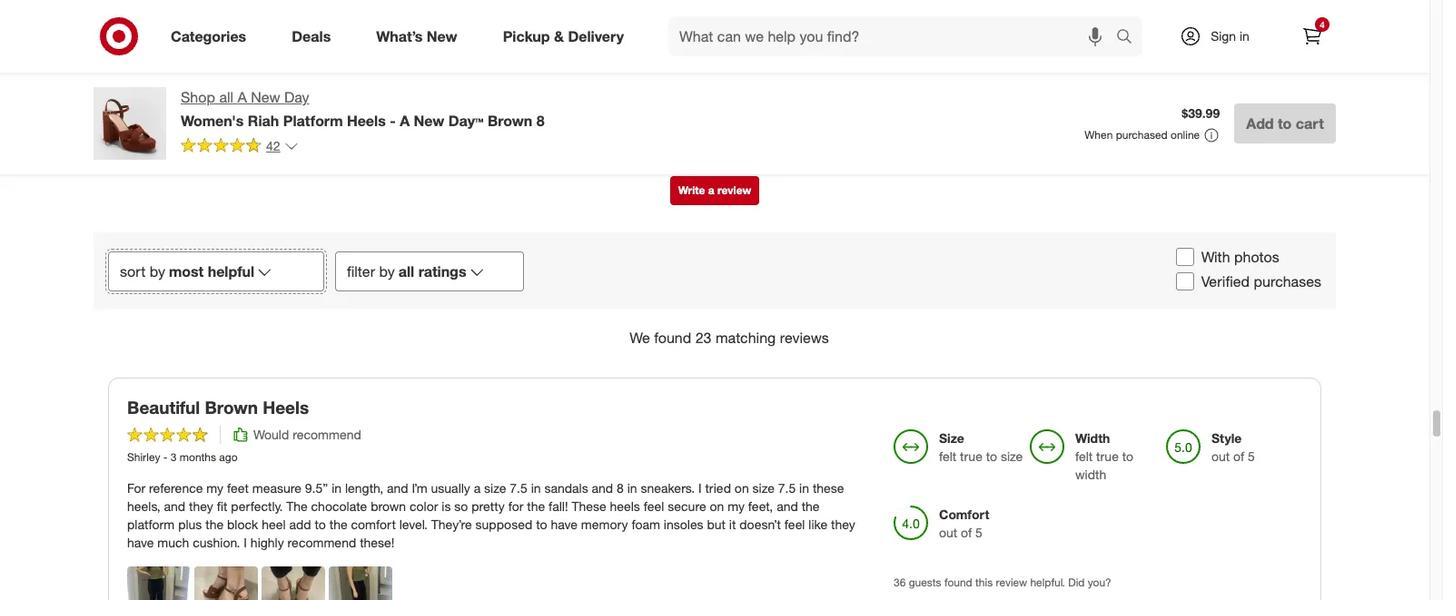 Task type: vqa. For each thing, say whether or not it's contained in the screenshot.
8 inside "Shop all A New Day Women's Riah Platform Heels - A New Day™ Brown 8"
yes



Task type: describe. For each thing, give the bounding box(es) containing it.
ratings
[[418, 262, 466, 280]]

guest review image 3 of 4, zoom in image
[[262, 567, 325, 600]]

shop
[[181, 88, 215, 106]]

helpful
[[208, 262, 255, 280]]

0 horizontal spatial my
[[206, 481, 223, 496]]

day™
[[448, 112, 484, 130]]

0 vertical spatial have
[[551, 517, 578, 532]]

- inside shop all a new day women's riah platform heels - a new day™ brown 8
[[390, 112, 396, 130]]

matching
[[716, 329, 776, 347]]

0 vertical spatial feel
[[644, 499, 664, 514]]

and up brown
[[387, 481, 408, 496]]

0 vertical spatial a
[[238, 88, 247, 106]]

highly
[[251, 535, 284, 551]]

with
[[1201, 248, 1230, 266]]

pretty
[[472, 499, 505, 514]]

4 link
[[1293, 16, 1332, 56]]

Verified purchases checkbox
[[1176, 273, 1194, 291]]

1 horizontal spatial found
[[945, 576, 973, 589]]

level.
[[399, 517, 428, 532]]

write
[[678, 183, 705, 197]]

more
[[1090, 60, 1119, 76]]

months
[[180, 451, 216, 464]]

0 vertical spatial new
[[427, 27, 457, 45]]

riah
[[248, 112, 279, 130]]

fall!
[[549, 499, 568, 514]]

add
[[289, 517, 311, 532]]

size felt true to size
[[939, 431, 1023, 464]]

women's
[[181, 112, 244, 130]]

reviews
[[780, 329, 829, 347]]

measure
[[252, 481, 301, 496]]

0 horizontal spatial heels
[[263, 397, 309, 418]]

sign
[[1211, 28, 1236, 44]]

filter by all ratings
[[347, 262, 466, 280]]

secure
[[668, 499, 706, 514]]

what's new
[[376, 27, 457, 45]]

cart
[[1296, 114, 1324, 133]]

but
[[707, 517, 726, 532]]

felt for felt true to size
[[939, 449, 957, 464]]

1 7.5 from the left
[[510, 481, 528, 496]]

sort by most helpful
[[120, 262, 255, 280]]

feet,
[[748, 499, 773, 514]]

these
[[572, 499, 606, 514]]

did
[[1068, 576, 1085, 589]]

23
[[695, 329, 712, 347]]

1 vertical spatial i
[[244, 535, 247, 551]]

$39.99
[[1182, 106, 1220, 121]]

color
[[410, 499, 438, 514]]

most
[[169, 262, 204, 280]]

pickup & delivery
[[503, 27, 624, 45]]

day
[[284, 88, 309, 106]]

plus
[[178, 517, 202, 532]]

2 vertical spatial review
[[996, 576, 1027, 589]]

guest review image 3 of 12, zoom in image
[[523, 21, 636, 134]]

image of women's riah platform heels - a new day™ brown 8 image
[[94, 87, 166, 160]]

heel
[[262, 517, 286, 532]]

2 width from the top
[[1075, 467, 1107, 482]]

0 vertical spatial found
[[654, 329, 691, 347]]

is
[[442, 499, 451, 514]]

to inside size felt true to size
[[986, 449, 997, 464]]

heels
[[610, 499, 640, 514]]

0 horizontal spatial have
[[127, 535, 154, 551]]

1 horizontal spatial feel
[[785, 517, 805, 532]]

helpful.
[[1030, 576, 1065, 589]]

9.5"
[[305, 481, 328, 496]]

36
[[894, 576, 906, 589]]

and up these
[[592, 481, 613, 496]]

tried
[[705, 481, 731, 496]]

shop all a new day women's riah platform heels - a new day™ brown 8
[[181, 88, 545, 130]]

to inside add to cart button
[[1278, 114, 1292, 133]]

1 horizontal spatial on
[[735, 481, 749, 496]]

width felt true to width
[[1075, 431, 1134, 482]]

verified purchases
[[1201, 272, 1322, 290]]

4
[[1320, 19, 1325, 30]]

and right feet,
[[777, 499, 798, 514]]

a inside button
[[708, 183, 714, 197]]

shirley - 3 months ago
[[127, 451, 238, 464]]

categories
[[171, 27, 246, 45]]

guest review image 5 of 12, zoom in image
[[779, 21, 892, 134]]

we
[[630, 329, 650, 347]]

search
[[1108, 29, 1152, 47]]

style
[[1212, 431, 1242, 446]]

you?
[[1088, 576, 1112, 589]]

heels inside shop all a new day women's riah platform heels - a new day™ brown 8
[[347, 112, 386, 130]]

by for sort by
[[150, 262, 165, 280]]

brown
[[371, 499, 406, 514]]

when purchased online
[[1085, 128, 1200, 142]]

write a review
[[678, 183, 751, 197]]

ago
[[219, 451, 238, 464]]

guests
[[909, 576, 942, 589]]

the right for
[[527, 499, 545, 514]]

the
[[286, 499, 308, 514]]

pickup
[[503, 27, 550, 45]]

for reference my feet measure 9.5" in length, and i'm usually a size 7.5 in sandals and 8 in sneakers. i tried on size 7.5 in these heels, and they fit perfectly. the chocolate brown color is so pretty for the fall! these heels feel secure on my feet, and the platform plus the block heel add to the comfort level. they're supposed to have memory foam insoles but it doesn't feel like they have much cushion. i highly recommend these!
[[127, 481, 855, 551]]

platform
[[283, 112, 343, 130]]

in left these
[[799, 481, 809, 496]]

chocolate
[[311, 499, 367, 514]]

in up chocolate
[[332, 481, 342, 496]]

2 vertical spatial new
[[414, 112, 444, 130]]

sort
[[120, 262, 146, 280]]

online
[[1171, 128, 1200, 142]]

much
[[157, 535, 189, 551]]

3
[[171, 451, 177, 464]]



Task type: locate. For each thing, give the bounding box(es) containing it.
found left 23
[[654, 329, 691, 347]]

purchases
[[1254, 272, 1322, 290]]

search button
[[1108, 16, 1152, 60]]

1 horizontal spatial of
[[1234, 449, 1245, 464]]

0 horizontal spatial found
[[654, 329, 691, 347]]

new up riah
[[251, 88, 280, 106]]

width
[[1075, 431, 1110, 446], [1075, 467, 1107, 482]]

brown inside shop all a new day women's riah platform heels - a new day™ brown 8
[[488, 112, 533, 130]]

they right "like"
[[831, 517, 855, 532]]

add to cart button
[[1235, 104, 1336, 144]]

1 vertical spatial heels
[[263, 397, 309, 418]]

1 horizontal spatial brown
[[488, 112, 533, 130]]

review for see more review images
[[1051, 78, 1088, 94]]

on up but
[[710, 499, 724, 514]]

feel up "foam"
[[644, 499, 664, 514]]

i'm
[[412, 481, 427, 496]]

0 horizontal spatial i
[[244, 535, 247, 551]]

guest review image 2 of 12, zoom in image
[[395, 21, 508, 134]]

heels up the would
[[263, 397, 309, 418]]

out inside comfort out of 5
[[939, 525, 958, 540]]

new left day™
[[414, 112, 444, 130]]

by right sort
[[150, 262, 165, 280]]

1 horizontal spatial a
[[400, 112, 410, 130]]

new right what's
[[427, 27, 457, 45]]

1 vertical spatial a
[[400, 112, 410, 130]]

usually
[[431, 481, 470, 496]]

1 vertical spatial all
[[398, 262, 414, 280]]

1 horizontal spatial felt
[[1075, 449, 1093, 464]]

0 vertical spatial of
[[1234, 449, 1245, 464]]

perfectly.
[[231, 499, 283, 514]]

brown right day™
[[488, 112, 533, 130]]

0 horizontal spatial out
[[939, 525, 958, 540]]

out down style
[[1212, 449, 1230, 464]]

this
[[976, 576, 993, 589]]

0 horizontal spatial of
[[961, 525, 972, 540]]

heels,
[[127, 499, 160, 514]]

1 by from the left
[[150, 262, 165, 280]]

5 for comfort out of 5
[[976, 525, 983, 540]]

1 vertical spatial brown
[[205, 397, 258, 418]]

found left this
[[945, 576, 973, 589]]

of for comfort
[[961, 525, 972, 540]]

comfort up "these!"
[[351, 517, 396, 532]]

0 vertical spatial on
[[735, 481, 749, 496]]

guest review image 4 of 4, zoom in image
[[329, 567, 392, 600]]

photos
[[1234, 248, 1280, 266]]

1 vertical spatial feel
[[785, 517, 805, 532]]

guest review image 1 of 4, zoom in image
[[127, 567, 191, 600]]

have
[[551, 517, 578, 532], [127, 535, 154, 551]]

of up 36 guests found this review helpful. did you?
[[961, 525, 972, 540]]

recommend up 9.5"
[[293, 427, 361, 442]]

like
[[809, 517, 828, 532]]

with photos
[[1201, 248, 1280, 266]]

7.5 left these
[[778, 481, 796, 496]]

1 horizontal spatial 7.5
[[778, 481, 796, 496]]

What can we help you find? suggestions appear below search field
[[669, 16, 1121, 56]]

comfort inside for reference my feet measure 9.5" in length, and i'm usually a size 7.5 in sandals and 8 in sneakers. i tried on size 7.5 in these heels, and they fit perfectly. the chocolate brown color is so pretty for the fall! these heels feel secure on my feet, and the platform plus the block heel add to the comfort level. they're supposed to have memory foam insoles but it doesn't feel like they have much cushion. i highly recommend these!
[[351, 517, 396, 532]]

1 vertical spatial a
[[474, 481, 481, 496]]

0 vertical spatial out
[[1212, 449, 1230, 464]]

1 horizontal spatial i
[[698, 481, 702, 496]]

pickup & delivery link
[[487, 16, 647, 56]]

brown up the would
[[205, 397, 258, 418]]

a inside for reference my feet measure 9.5" in length, and i'm usually a size 7.5 in sandals and 8 in sneakers. i tried on size 7.5 in these heels, and they fit perfectly. the chocolate brown color is so pretty for the fall! these heels feel secure on my feet, and the platform plus the block heel add to the comfort level. they're supposed to have memory foam insoles but it doesn't feel like they have much cushion. i highly recommend these!
[[474, 481, 481, 496]]

for
[[127, 481, 145, 496]]

1 horizontal spatial heels
[[347, 112, 386, 130]]

42 link
[[181, 137, 298, 158]]

out inside style out of 5
[[1212, 449, 1230, 464]]

felt inside width felt true to width
[[1075, 449, 1093, 464]]

1 horizontal spatial all
[[398, 262, 414, 280]]

1 horizontal spatial 8
[[617, 481, 624, 496]]

0 vertical spatial they
[[189, 499, 213, 514]]

0 vertical spatial my
[[206, 481, 223, 496]]

1 horizontal spatial review
[[996, 576, 1027, 589]]

- left 3
[[163, 451, 168, 464]]

0 horizontal spatial true
[[960, 449, 983, 464]]

1 felt from the left
[[939, 449, 957, 464]]

0 horizontal spatial a
[[474, 481, 481, 496]]

guest review image 6 of 12, zoom in image
[[907, 21, 1020, 134]]

1 horizontal spatial my
[[728, 499, 745, 514]]

true inside size felt true to size
[[960, 449, 983, 464]]

1 vertical spatial width
[[1075, 467, 1107, 482]]

categories link
[[155, 16, 269, 56]]

out for style out of 5
[[1212, 449, 1230, 464]]

a left day™
[[400, 112, 410, 130]]

true
[[960, 449, 983, 464], [1096, 449, 1119, 464]]

1 horizontal spatial 5
[[1248, 449, 1255, 464]]

and
[[387, 481, 408, 496], [592, 481, 613, 496], [164, 499, 185, 514], [777, 499, 798, 514]]

images
[[1091, 78, 1132, 94]]

0 vertical spatial i
[[698, 481, 702, 496]]

2 7.5 from the left
[[778, 481, 796, 496]]

With photos checkbox
[[1176, 248, 1194, 266]]

for
[[508, 499, 524, 514]]

0 vertical spatial a
[[708, 183, 714, 197]]

1 vertical spatial my
[[728, 499, 745, 514]]

guest review image 4 of 12, zoom in image
[[651, 21, 764, 134]]

0 horizontal spatial feel
[[644, 499, 664, 514]]

i
[[698, 481, 702, 496], [244, 535, 247, 551]]

my up fit
[[206, 481, 223, 496]]

a up women's
[[238, 88, 247, 106]]

2 by from the left
[[379, 262, 395, 280]]

on right tried
[[735, 481, 749, 496]]

they left fit
[[189, 499, 213, 514]]

all
[[219, 88, 233, 106], [398, 262, 414, 280]]

purchased
[[1116, 128, 1168, 142]]

these
[[813, 481, 844, 496]]

0 vertical spatial heels
[[347, 112, 386, 130]]

0 vertical spatial width
[[1075, 431, 1110, 446]]

0 vertical spatial 8
[[537, 112, 545, 130]]

beautiful
[[127, 397, 200, 418]]

review
[[1051, 78, 1088, 94], [718, 183, 751, 197], [996, 576, 1027, 589]]

what's
[[376, 27, 423, 45]]

0 horizontal spatial on
[[710, 499, 724, 514]]

feel left "like"
[[785, 517, 805, 532]]

1 vertical spatial of
[[961, 525, 972, 540]]

8 inside for reference my feet measure 9.5" in length, and i'm usually a size 7.5 in sandals and 8 in sneakers. i tried on size 7.5 in these heels, and they fit perfectly. the chocolate brown color is so pretty for the fall! these heels feel secure on my feet, and the platform plus the block heel add to the comfort level. they're supposed to have memory foam insoles but it doesn't feel like they have much cushion. i highly recommend these!
[[617, 481, 624, 496]]

36 guests found this review helpful. did you?
[[894, 576, 1112, 589]]

5 inside style out of 5
[[1248, 449, 1255, 464]]

of inside comfort out of 5
[[961, 525, 972, 540]]

of for style
[[1234, 449, 1245, 464]]

8 right day™
[[537, 112, 545, 130]]

when
[[1085, 128, 1113, 142]]

insoles
[[664, 517, 704, 532]]

7.5 up for
[[510, 481, 528, 496]]

2 true from the left
[[1096, 449, 1119, 464]]

1 vertical spatial 5
[[976, 525, 983, 540]]

all up women's
[[219, 88, 233, 106]]

1 horizontal spatial true
[[1096, 449, 1119, 464]]

i left tried
[[698, 481, 702, 496]]

1 vertical spatial on
[[710, 499, 724, 514]]

0 horizontal spatial 7.5
[[510, 481, 528, 496]]

1 vertical spatial they
[[831, 517, 855, 532]]

1 width from the top
[[1075, 431, 1110, 446]]

1 vertical spatial recommend
[[288, 535, 356, 551]]

style out of 5
[[1212, 431, 1255, 464]]

they're
[[431, 517, 472, 532]]

5 for style out of 5
[[1248, 449, 1255, 464]]

0 horizontal spatial review
[[718, 183, 751, 197]]

1 vertical spatial review
[[718, 183, 751, 197]]

filter
[[347, 262, 375, 280]]

add to cart
[[1246, 114, 1324, 133]]

my up 'it'
[[728, 499, 745, 514]]

out for comfort out of 5
[[939, 525, 958, 540]]

comfort out of 5
[[939, 507, 990, 540]]

in left sandals on the bottom of page
[[531, 481, 541, 496]]

1 vertical spatial found
[[945, 576, 973, 589]]

a
[[238, 88, 247, 106], [400, 112, 410, 130]]

8 up heels
[[617, 481, 624, 496]]

doesn't
[[740, 517, 781, 532]]

0 horizontal spatial by
[[150, 262, 165, 280]]

heels right platform
[[347, 112, 386, 130]]

recommend down the add
[[288, 535, 356, 551]]

all left ratings
[[398, 262, 414, 280]]

2 horizontal spatial review
[[1051, 78, 1088, 94]]

1 vertical spatial have
[[127, 535, 154, 551]]

deals
[[292, 27, 331, 45]]

what's new link
[[361, 16, 480, 56]]

1 vertical spatial 8
[[617, 481, 624, 496]]

on
[[735, 481, 749, 496], [710, 499, 724, 514]]

1 horizontal spatial have
[[551, 517, 578, 532]]

1 horizontal spatial by
[[379, 262, 395, 280]]

these!
[[360, 535, 395, 551]]

review right this
[[996, 576, 1027, 589]]

deals link
[[276, 16, 354, 56]]

0 horizontal spatial 5
[[976, 525, 983, 540]]

0 horizontal spatial they
[[189, 499, 213, 514]]

review inside see more review images
[[1051, 78, 1088, 94]]

review down see
[[1051, 78, 1088, 94]]

would recommend
[[253, 427, 361, 442]]

2 felt from the left
[[1075, 449, 1093, 464]]

-
[[390, 112, 396, 130], [163, 451, 168, 464]]

1 horizontal spatial a
[[708, 183, 714, 197]]

sneakers.
[[641, 481, 695, 496]]

0 horizontal spatial -
[[163, 451, 168, 464]]

0 vertical spatial 5
[[1248, 449, 1255, 464]]

in inside sign in link
[[1240, 28, 1250, 44]]

and down reference
[[164, 499, 185, 514]]

write a review button
[[670, 176, 760, 205]]

0 vertical spatial all
[[219, 88, 233, 106]]

felt inside size felt true to size
[[939, 449, 957, 464]]

block
[[227, 517, 258, 532]]

comfort down size felt true to size
[[939, 507, 990, 522]]

have down platform at the bottom of page
[[127, 535, 154, 551]]

1 vertical spatial new
[[251, 88, 280, 106]]

feel
[[644, 499, 664, 514], [785, 517, 805, 532]]

guest review image 2 of 4, zoom in image
[[194, 567, 258, 600]]

0 vertical spatial -
[[390, 112, 396, 130]]

guest review image 1 of 12, zoom in image
[[267, 21, 380, 134]]

1 vertical spatial -
[[163, 451, 168, 464]]

of inside style out of 5
[[1234, 449, 1245, 464]]

1 true from the left
[[960, 449, 983, 464]]

have down the fall!
[[551, 517, 578, 532]]

out up guests
[[939, 525, 958, 540]]

we found 23 matching reviews
[[630, 329, 829, 347]]

the up the cushion.
[[205, 517, 224, 532]]

a right write
[[708, 183, 714, 197]]

1 horizontal spatial -
[[390, 112, 396, 130]]

sign in
[[1211, 28, 1250, 44]]

sandals
[[544, 481, 588, 496]]

1 horizontal spatial comfort
[[939, 507, 990, 522]]

1 vertical spatial out
[[939, 525, 958, 540]]

true inside width felt true to width
[[1096, 449, 1119, 464]]

8 inside shop all a new day women's riah platform heels - a new day™ brown 8
[[537, 112, 545, 130]]

felt for felt true to width
[[1075, 449, 1093, 464]]

review for write a review
[[718, 183, 751, 197]]

in
[[1240, 28, 1250, 44], [332, 481, 342, 496], [531, 481, 541, 496], [627, 481, 637, 496], [799, 481, 809, 496]]

1 horizontal spatial out
[[1212, 449, 1230, 464]]

my
[[206, 481, 223, 496], [728, 499, 745, 514]]

0 vertical spatial recommend
[[293, 427, 361, 442]]

in up heels
[[627, 481, 637, 496]]

- left day™
[[390, 112, 396, 130]]

0 horizontal spatial 8
[[537, 112, 545, 130]]

all inside shop all a new day women's riah platform heels - a new day™ brown 8
[[219, 88, 233, 106]]

true for size
[[960, 449, 983, 464]]

by for filter by
[[379, 262, 395, 280]]

beautiful brown heels
[[127, 397, 309, 418]]

5 inside comfort out of 5
[[976, 525, 983, 540]]

0 vertical spatial review
[[1051, 78, 1088, 94]]

cushion.
[[193, 535, 240, 551]]

0 horizontal spatial all
[[219, 88, 233, 106]]

by
[[150, 262, 165, 280], [379, 262, 395, 280]]

reference
[[149, 481, 203, 496]]

recommend inside for reference my feet measure 9.5" in length, and i'm usually a size 7.5 in sandals and 8 in sneakers. i tried on size 7.5 in these heels, and they fit perfectly. the chocolate brown color is so pretty for the fall! these heels feel secure on my feet, and the platform plus the block heel add to the comfort level. they're supposed to have memory foam insoles but it doesn't feel like they have much cushion. i highly recommend these!
[[288, 535, 356, 551]]

sign in link
[[1164, 16, 1278, 56]]

the up "like"
[[802, 499, 820, 514]]

out
[[1212, 449, 1230, 464], [939, 525, 958, 540]]

to inside width felt true to width
[[1122, 449, 1134, 464]]

it
[[729, 517, 736, 532]]

0 horizontal spatial comfort
[[351, 517, 396, 532]]

recommend
[[293, 427, 361, 442], [288, 535, 356, 551]]

review right write
[[718, 183, 751, 197]]

brown
[[488, 112, 533, 130], [205, 397, 258, 418]]

see
[[1064, 60, 1087, 76]]

i down block
[[244, 535, 247, 551]]

in right 'sign'
[[1240, 28, 1250, 44]]

1 horizontal spatial they
[[831, 517, 855, 532]]

0 vertical spatial brown
[[488, 112, 533, 130]]

would
[[253, 427, 289, 442]]

a up pretty
[[474, 481, 481, 496]]

fit
[[217, 499, 227, 514]]

the down chocolate
[[329, 517, 348, 532]]

of down style
[[1234, 449, 1245, 464]]

0 horizontal spatial brown
[[205, 397, 258, 418]]

true for width
[[1096, 449, 1119, 464]]

verified
[[1201, 272, 1250, 290]]

0 horizontal spatial felt
[[939, 449, 957, 464]]

the
[[527, 499, 545, 514], [802, 499, 820, 514], [205, 517, 224, 532], [329, 517, 348, 532]]

0 horizontal spatial a
[[238, 88, 247, 106]]

by right filter
[[379, 262, 395, 280]]

felt
[[939, 449, 957, 464], [1075, 449, 1093, 464]]



